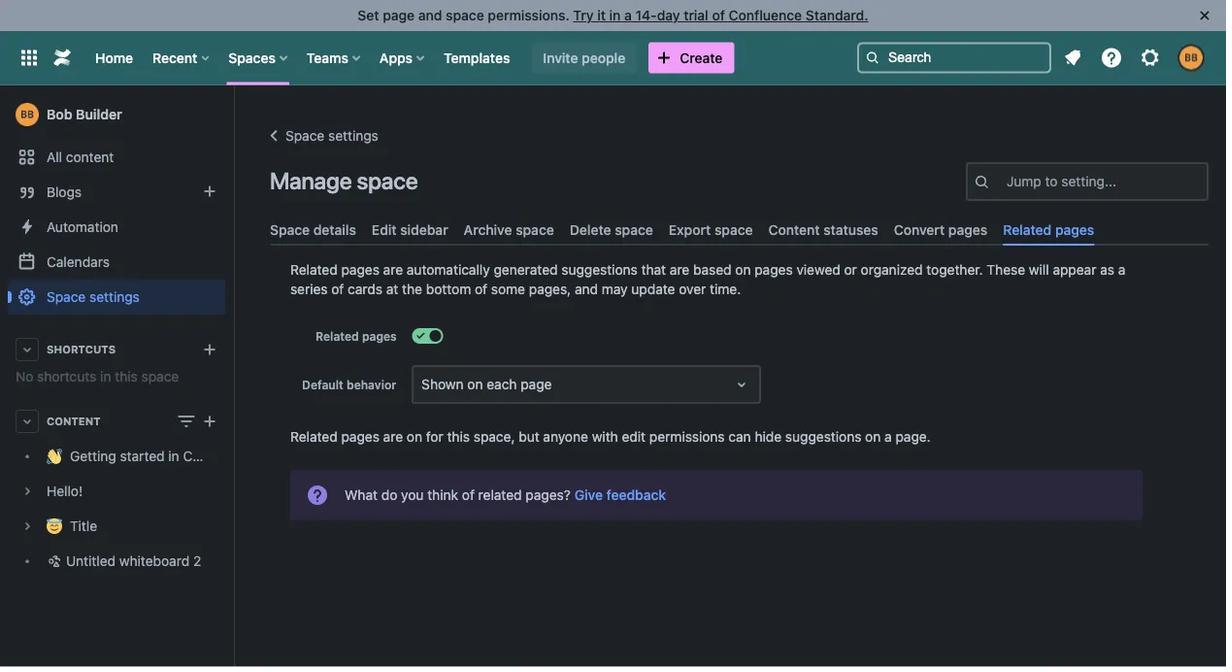 Task type: locate. For each thing, give the bounding box(es) containing it.
0 vertical spatial a
[[625, 7, 632, 23]]

suggestions
[[562, 262, 638, 278], [786, 429, 862, 445]]

manage
[[270, 167, 352, 194]]

edit sidebar link
[[364, 214, 456, 246]]

are left "for"
[[383, 429, 403, 445]]

organized
[[861, 262, 923, 278]]

on inside related pages are automatically generated suggestions that are based on pages viewed or organized together. these will appear as a series of cards at the bottom of some pages, and may update over time.
[[736, 262, 751, 278]]

this down shortcuts dropdown button
[[115, 369, 138, 385]]

set
[[358, 7, 379, 23]]

untitled whiteboard 2 link
[[8, 544, 225, 579]]

jump
[[1007, 173, 1042, 189]]

0 horizontal spatial and
[[419, 7, 442, 23]]

1 horizontal spatial page
[[521, 377, 552, 393]]

1 vertical spatial content
[[47, 415, 101, 428]]

suggestions up may
[[562, 262, 638, 278]]

a left 14-
[[625, 7, 632, 23]]

close image
[[1194, 4, 1217, 27]]

0 vertical spatial content
[[769, 221, 821, 238]]

space settings link down calendars
[[8, 280, 225, 315]]

convert
[[895, 221, 945, 238]]

this right "for"
[[447, 429, 470, 445]]

0 horizontal spatial space settings
[[47, 289, 140, 305]]

1 horizontal spatial related pages
[[1004, 221, 1095, 238]]

pages left the viewed
[[755, 262, 793, 278]]

add shortcut image
[[198, 338, 221, 361]]

are for generated
[[383, 262, 403, 278]]

space inside tab list
[[270, 221, 310, 238]]

settings down calendars link
[[89, 289, 140, 305]]

space up manage at the top left of the page
[[286, 128, 325, 144]]

1 vertical spatial in
[[100, 369, 111, 385]]

space settings link
[[262, 124, 379, 148], [8, 280, 225, 315]]

as
[[1101, 262, 1115, 278]]

setting...
[[1062, 173, 1117, 189]]

1 vertical spatial space
[[270, 221, 310, 238]]

related up default behavior
[[316, 330, 359, 343]]

sidebar
[[400, 221, 448, 238]]

space up templates
[[446, 7, 484, 23]]

whiteboard
[[119, 553, 190, 569]]

1 vertical spatial and
[[575, 281, 598, 297]]

give
[[575, 487, 603, 503]]

space settings down calendars
[[47, 289, 140, 305]]

on left "for"
[[407, 429, 423, 445]]

2 horizontal spatial in
[[610, 7, 621, 23]]

pages
[[949, 221, 988, 238], [1056, 221, 1095, 238], [341, 262, 380, 278], [755, 262, 793, 278], [362, 330, 397, 343], [341, 429, 380, 445]]

related pages down cards
[[316, 330, 397, 343]]

this
[[115, 369, 138, 385], [447, 429, 470, 445]]

pages?
[[526, 487, 571, 503]]

pages up cards
[[341, 262, 380, 278]]

1 vertical spatial a
[[1119, 262, 1126, 278]]

content up getting
[[47, 415, 101, 428]]

0 horizontal spatial in
[[100, 369, 111, 385]]

related pages
[[1004, 221, 1095, 238], [316, 330, 397, 343]]

0 vertical spatial this
[[115, 369, 138, 385]]

generated
[[494, 262, 558, 278]]

shown on each page
[[422, 377, 552, 393]]

hello! link
[[8, 474, 225, 509]]

of right trial
[[713, 7, 726, 23]]

tree
[[8, 439, 255, 579]]

time.
[[710, 281, 741, 297]]

are
[[383, 262, 403, 278], [670, 262, 690, 278], [383, 429, 403, 445]]

and
[[419, 7, 442, 23], [575, 281, 598, 297]]

0 vertical spatial space
[[286, 128, 325, 144]]

0 horizontal spatial settings
[[89, 289, 140, 305]]

together.
[[927, 262, 984, 278]]

delete space
[[570, 221, 654, 238]]

tab list
[[262, 214, 1217, 246]]

shortcuts
[[37, 369, 97, 385]]

confluence image
[[51, 46, 74, 69]]

space right export
[[715, 221, 753, 238]]

of
[[713, 7, 726, 23], [332, 281, 344, 297], [475, 281, 488, 297], [462, 487, 475, 503]]

on
[[736, 262, 751, 278], [468, 377, 483, 393], [407, 429, 423, 445], [866, 429, 881, 445]]

space details
[[270, 221, 356, 238]]

space settings link up manage at the top left of the page
[[262, 124, 379, 148]]

delete space link
[[562, 214, 661, 246]]

hide
[[755, 429, 782, 445]]

1 vertical spatial confluence
[[183, 448, 255, 464]]

1 horizontal spatial space settings
[[286, 128, 379, 144]]

settings up 'manage space'
[[328, 128, 379, 144]]

and left may
[[575, 281, 598, 297]]

pages up together.
[[949, 221, 988, 238]]

in for getting started in confluence
[[168, 448, 179, 464]]

space up 'edit'
[[357, 167, 418, 194]]

1 vertical spatial space settings
[[47, 289, 140, 305]]

are up over
[[670, 262, 690, 278]]

all content
[[47, 149, 114, 165]]

in right it
[[610, 7, 621, 23]]

space inside "element"
[[141, 369, 179, 385]]

on up time.
[[736, 262, 751, 278]]

1 horizontal spatial a
[[885, 429, 892, 445]]

Search field
[[858, 42, 1052, 73]]

and up global element
[[419, 7, 442, 23]]

invite people
[[543, 50, 626, 66]]

with
[[592, 429, 619, 445]]

confluence down create content icon
[[183, 448, 255, 464]]

in for no shortcuts in this space
[[100, 369, 111, 385]]

are up at
[[383, 262, 403, 278]]

1 vertical spatial this
[[447, 429, 470, 445]]

0 horizontal spatial space settings link
[[8, 280, 225, 315]]

started
[[120, 448, 165, 464]]

details
[[314, 221, 356, 238]]

invite people button
[[532, 42, 637, 73]]

a
[[625, 7, 632, 23], [1119, 262, 1126, 278], [885, 429, 892, 445]]

default
[[302, 378, 344, 392]]

1 horizontal spatial settings
[[328, 128, 379, 144]]

0 horizontal spatial related pages
[[316, 330, 397, 343]]

0 horizontal spatial confluence
[[183, 448, 255, 464]]

0 vertical spatial related pages
[[1004, 221, 1095, 238]]

a left page.
[[885, 429, 892, 445]]

hello!
[[47, 483, 83, 499]]

pages up appear
[[1056, 221, 1095, 238]]

content inside dropdown button
[[47, 415, 101, 428]]

in inside "getting started in confluence" link
[[168, 448, 179, 464]]

space down shortcuts dropdown button
[[141, 369, 179, 385]]

appear
[[1054, 262, 1097, 278]]

and inside related pages are automatically generated suggestions that are based on pages viewed or organized together. these will appear as a series of cards at the bottom of some pages, and may update over time.
[[575, 281, 598, 297]]

export
[[669, 221, 711, 238]]

1 vertical spatial suggestions
[[786, 429, 862, 445]]

0 vertical spatial suggestions
[[562, 262, 638, 278]]

1 vertical spatial settings
[[89, 289, 140, 305]]

page right each
[[521, 377, 552, 393]]

bob
[[47, 106, 72, 122]]

in right started
[[168, 448, 179, 464]]

2 vertical spatial space
[[47, 289, 86, 305]]

related up will
[[1004, 221, 1052, 238]]

appswitcher icon image
[[17, 46, 41, 69]]

space settings
[[286, 128, 379, 144], [47, 289, 140, 305]]

confluence right trial
[[729, 7, 803, 23]]

on left page.
[[866, 429, 881, 445]]

space left details
[[270, 221, 310, 238]]

in down shortcuts dropdown button
[[100, 369, 111, 385]]

space settings up 'manage space'
[[286, 128, 379, 144]]

shown
[[422, 377, 464, 393]]

settings icon image
[[1140, 46, 1163, 69]]

apps button
[[374, 42, 432, 73]]

1 vertical spatial related pages
[[316, 330, 397, 343]]

0 vertical spatial and
[[419, 7, 442, 23]]

0 horizontal spatial a
[[625, 7, 632, 23]]

related pages are automatically generated suggestions that are based on pages viewed or organized together. these will appear as a series of cards at the bottom of some pages, and may update over time.
[[290, 262, 1126, 297]]

no shortcuts in this space
[[16, 369, 179, 385]]

getting started in confluence link
[[8, 439, 255, 474]]

day
[[657, 7, 681, 23]]

1 horizontal spatial space settings link
[[262, 124, 379, 148]]

2 horizontal spatial a
[[1119, 262, 1126, 278]]

0 horizontal spatial suggestions
[[562, 262, 638, 278]]

viewed
[[797, 262, 841, 278]]

calendars link
[[8, 245, 225, 280]]

0 horizontal spatial this
[[115, 369, 138, 385]]

recent button
[[147, 42, 217, 73]]

related pages up will
[[1004, 221, 1095, 238]]

tree containing getting started in confluence
[[8, 439, 255, 579]]

space up generated
[[516, 221, 554, 238]]

space down calendars
[[47, 289, 86, 305]]

0 vertical spatial space settings link
[[262, 124, 379, 148]]

space settings inside space "element"
[[47, 289, 140, 305]]

related up series
[[290, 262, 338, 278]]

are for for
[[383, 429, 403, 445]]

that
[[642, 262, 667, 278]]

try it in a 14-day trial of confluence standard. link
[[574, 7, 869, 23]]

0 vertical spatial confluence
[[729, 7, 803, 23]]

suggestions right hide
[[786, 429, 862, 445]]

related pages link
[[996, 214, 1103, 246]]

2 vertical spatial in
[[168, 448, 179, 464]]

people
[[582, 50, 626, 66]]

set page and space permissions. try it in a 14-day trial of confluence standard.
[[358, 7, 869, 23]]

space for export space
[[715, 221, 753, 238]]

1 horizontal spatial and
[[575, 281, 598, 297]]

confluence
[[729, 7, 803, 23], [183, 448, 255, 464]]

0 horizontal spatial page
[[383, 7, 415, 23]]

bob builder
[[47, 106, 122, 122]]

2 vertical spatial a
[[885, 429, 892, 445]]

getting
[[70, 448, 116, 464]]

banner
[[0, 31, 1227, 85]]

1 horizontal spatial in
[[168, 448, 179, 464]]

0 horizontal spatial content
[[47, 415, 101, 428]]

space inside "element"
[[47, 289, 86, 305]]

what do you think of related pages? give feedback
[[345, 487, 667, 503]]

a right the as
[[1119, 262, 1126, 278]]

archive space
[[464, 221, 554, 238]]

related
[[1004, 221, 1052, 238], [290, 262, 338, 278], [316, 330, 359, 343], [290, 429, 338, 445]]

manage space
[[270, 167, 418, 194]]

content up the viewed
[[769, 221, 821, 238]]

1 horizontal spatial content
[[769, 221, 821, 238]]

space right delete
[[615, 221, 654, 238]]

page right set
[[383, 7, 415, 23]]

getting started in confluence
[[70, 448, 255, 464]]



Task type: describe. For each thing, give the bounding box(es) containing it.
tab list containing space details
[[262, 214, 1217, 246]]

blogs
[[47, 184, 82, 200]]

all
[[47, 149, 62, 165]]

of left the some at the top left
[[475, 281, 488, 297]]

spaces button
[[223, 42, 295, 73]]

related
[[479, 487, 522, 503]]

automation link
[[8, 210, 225, 245]]

based
[[694, 262, 732, 278]]

title
[[70, 518, 97, 534]]

or
[[845, 262, 858, 278]]

calendars
[[47, 254, 110, 270]]

update
[[632, 281, 676, 297]]

edit sidebar
[[372, 221, 448, 238]]

shortcuts button
[[8, 332, 225, 367]]

invite
[[543, 50, 579, 66]]

teams button
[[301, 42, 368, 73]]

1 vertical spatial space settings link
[[8, 280, 225, 315]]

create
[[680, 50, 723, 66]]

archive
[[464, 221, 512, 238]]

of left cards
[[332, 281, 344, 297]]

Search settings text field
[[1007, 172, 1011, 191]]

0 vertical spatial settings
[[328, 128, 379, 144]]

over
[[679, 281, 707, 297]]

global element
[[12, 31, 854, 85]]

content
[[66, 149, 114, 165]]

edit
[[372, 221, 397, 238]]

for
[[426, 429, 444, 445]]

anyone
[[543, 429, 589, 445]]

0 vertical spatial space settings
[[286, 128, 379, 144]]

may
[[602, 281, 628, 297]]

these
[[987, 262, 1026, 278]]

but
[[519, 429, 540, 445]]

blogs link
[[8, 175, 225, 210]]

untitled
[[66, 553, 116, 569]]

statuses
[[824, 221, 879, 238]]

change view image
[[175, 410, 198, 433]]

templates
[[444, 50, 510, 66]]

delete
[[570, 221, 612, 238]]

1 horizontal spatial suggestions
[[786, 429, 862, 445]]

space for delete space
[[615, 221, 654, 238]]

you
[[401, 487, 424, 503]]

settings inside space "element"
[[89, 289, 140, 305]]

space for archive space
[[516, 221, 554, 238]]

related down default
[[290, 429, 338, 445]]

confluence inside tree
[[183, 448, 255, 464]]

of right think
[[462, 487, 475, 503]]

space for manage space
[[357, 167, 418, 194]]

default behavior
[[302, 378, 397, 392]]

space element
[[0, 85, 255, 667]]

spaces
[[229, 50, 276, 66]]

series
[[290, 281, 328, 297]]

some
[[491, 281, 526, 297]]

all content link
[[8, 140, 225, 175]]

each
[[487, 377, 517, 393]]

search image
[[866, 50, 881, 66]]

tree inside space "element"
[[8, 439, 255, 579]]

do
[[382, 487, 398, 503]]

this inside space "element"
[[115, 369, 138, 385]]

recent
[[153, 50, 198, 66]]

edit
[[622, 429, 646, 445]]

pages down behavior in the bottom left of the page
[[341, 429, 380, 445]]

apps
[[380, 50, 413, 66]]

1 horizontal spatial this
[[447, 429, 470, 445]]

pages down at
[[362, 330, 397, 343]]

related inside related pages are automatically generated suggestions that are based on pages viewed or organized together. these will appear as a series of cards at the bottom of some pages, and may update over time.
[[290, 262, 338, 278]]

no
[[16, 369, 33, 385]]

jump to setting...
[[1007, 173, 1117, 189]]

will
[[1030, 262, 1050, 278]]

bottom
[[426, 281, 471, 297]]

create a blog image
[[198, 180, 221, 203]]

content statuses
[[769, 221, 879, 238]]

space,
[[474, 429, 515, 445]]

permissions
[[650, 429, 725, 445]]

can
[[729, 429, 752, 445]]

trial
[[684, 7, 709, 23]]

give feedback button
[[575, 486, 667, 505]]

create content image
[[198, 410, 221, 433]]

confluence image
[[51, 46, 74, 69]]

permissions.
[[488, 7, 570, 23]]

collapse sidebar image
[[212, 95, 255, 134]]

cards
[[348, 281, 383, 297]]

teams
[[307, 50, 349, 66]]

open image
[[731, 373, 754, 397]]

content for content statuses
[[769, 221, 821, 238]]

it
[[598, 7, 606, 23]]

shortcuts
[[47, 343, 116, 356]]

content statuses link
[[761, 214, 887, 246]]

notification icon image
[[1062, 46, 1085, 69]]

0 vertical spatial in
[[610, 7, 621, 23]]

feedback
[[607, 487, 667, 503]]

home link
[[89, 42, 139, 73]]

2
[[193, 553, 201, 569]]

a inside related pages are automatically generated suggestions that are based on pages viewed or organized together. these will appear as a series of cards at the bottom of some pages, and may update over time.
[[1119, 262, 1126, 278]]

home
[[95, 50, 133, 66]]

content for content
[[47, 415, 101, 428]]

banner containing home
[[0, 31, 1227, 85]]

1 vertical spatial page
[[521, 377, 552, 393]]

try
[[574, 7, 594, 23]]

the
[[402, 281, 423, 297]]

14-
[[636, 7, 657, 23]]

convert pages link
[[887, 214, 996, 246]]

builder
[[76, 106, 122, 122]]

0 vertical spatial page
[[383, 7, 415, 23]]

on left each
[[468, 377, 483, 393]]

to
[[1046, 173, 1058, 189]]

bob builder link
[[8, 95, 225, 134]]

suggestions inside related pages are automatically generated suggestions that are based on pages viewed or organized together. these will appear as a series of cards at the bottom of some pages, and may update over time.
[[562, 262, 638, 278]]

what
[[345, 487, 378, 503]]

help icon image
[[1101, 46, 1124, 69]]

pages,
[[529, 281, 571, 297]]

1 horizontal spatial confluence
[[729, 7, 803, 23]]

standard.
[[806, 7, 869, 23]]

related pages are on for this space, but anyone with edit permissions can hide suggestions on a page.
[[290, 429, 931, 445]]



Task type: vqa. For each thing, say whether or not it's contained in the screenshot.
Current User dropdown button
no



